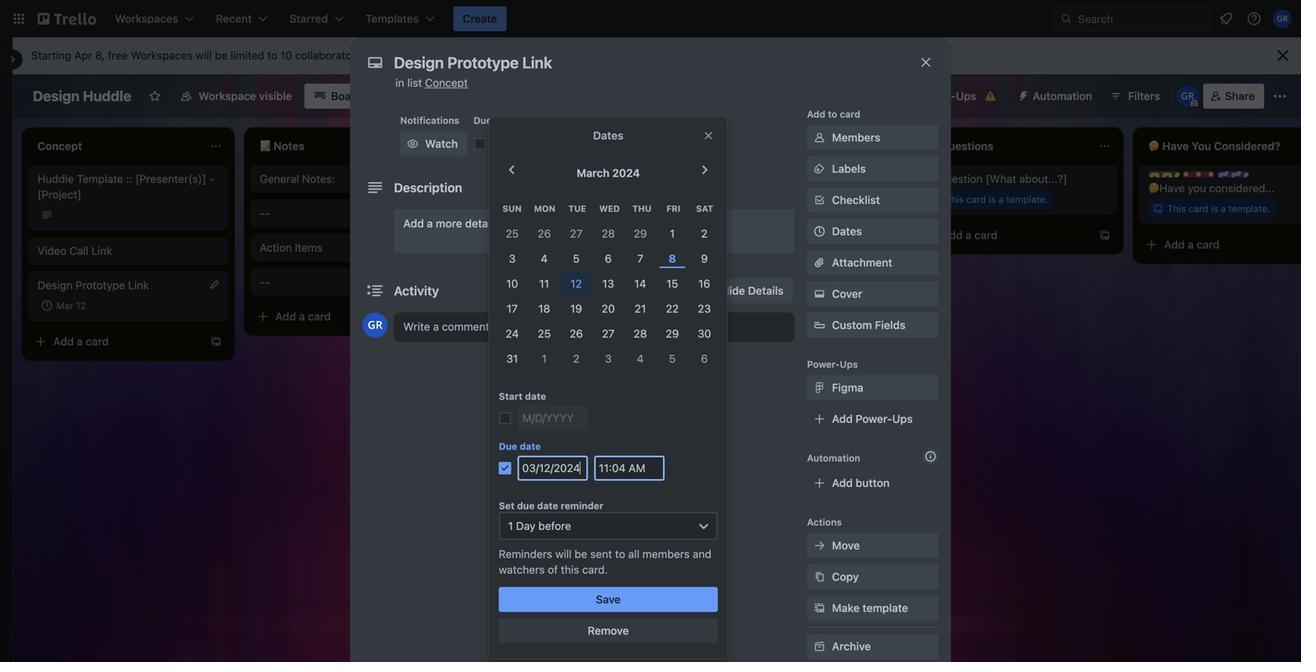 Task type: describe. For each thing, give the bounding box(es) containing it.
power-ups button
[[888, 84, 1008, 109]]

greg robinson (gregrobinson96) image
[[1177, 85, 1199, 107]]

date right start
[[525, 391, 546, 402]]

Add time text field
[[594, 456, 665, 481]]

31 button
[[496, 346, 528, 372]]

members
[[832, 131, 880, 144]]

🙋question
[[926, 173, 983, 185]]

you
[[1188, 182, 1206, 195]]

1 horizontal spatial 28
[[634, 327, 647, 340]]

reminder
[[561, 501, 604, 512]]

custom fields
[[832, 319, 906, 332]]

add a more detailed description… link
[[394, 210, 795, 254]]

add a card button down 👎negative [i'm not sure about...]
[[695, 223, 867, 248]]

0 vertical spatial 27 button
[[560, 221, 592, 246]]

0 vertical spatial 26 button
[[528, 221, 560, 246]]

0 vertical spatial 6 button
[[592, 246, 624, 271]]

23 button
[[688, 296, 720, 321]]

template
[[77, 173, 123, 185]]

huddle inside huddle template :: [presenter(s)] - [project]
[[38, 173, 74, 185]]

1 for top 1 button
[[670, 227, 675, 240]]

12 for mar 12 at 11:04 am
[[521, 137, 533, 150]]

add a card down 🙋question
[[942, 229, 998, 242]]

2 horizontal spatial this card is a template.
[[1167, 203, 1270, 214]]

due date for start date
[[499, 441, 541, 452]]

dates inside button
[[832, 225, 862, 238]]

watchers
[[499, 564, 545, 577]]

24 button
[[496, 321, 528, 346]]

learn more about collaborator limits link
[[367, 49, 550, 62]]

1 vertical spatial 27
[[602, 327, 615, 340]]

0 vertical spatial more
[[399, 49, 425, 62]]

template. for about...?]
[[1007, 194, 1048, 205]]

Write a comment text field
[[394, 313, 795, 341]]

create from template… image
[[432, 311, 444, 323]]

0 vertical spatial 25 button
[[496, 221, 528, 246]]

action
[[260, 241, 292, 254]]

19 button
[[560, 296, 592, 321]]

template
[[863, 602, 908, 615]]

18 button
[[528, 296, 560, 321]]

tue
[[569, 204, 586, 214]]

add a card button down [what
[[917, 223, 1089, 248]]

[presenter(s)]
[[135, 173, 206, 185]]

2024
[[612, 167, 640, 180]]

this card is a template. for [what
[[945, 194, 1048, 205]]

apr
[[74, 49, 92, 62]]

add a card button down 🤔have you considered... link
[[1139, 232, 1301, 257]]

7 button
[[624, 246, 656, 271]]

considered...
[[1209, 182, 1275, 195]]

open information menu image
[[1246, 11, 1262, 27]]

9
[[701, 252, 708, 265]]

at
[[536, 137, 546, 150]]

this card is a template. for [i'm
[[723, 194, 826, 205]]

1 vertical spatial greg robinson (gregrobinson96) image
[[363, 313, 388, 338]]

sm image for archive
[[812, 639, 827, 655]]

workspace visible
[[199, 90, 292, 103]]

add down mar 12 option
[[53, 335, 74, 348]]

workspace visible button
[[170, 84, 301, 109]]

Board name text field
[[25, 84, 139, 109]]

31
[[506, 352, 518, 365]]

limits
[[523, 49, 550, 62]]

0 vertical spatial 5 button
[[560, 246, 592, 271]]

19
[[570, 302, 582, 315]]

liked...]
[[575, 173, 612, 185]]

M/D/YYYY text field
[[518, 456, 588, 481]]

[project]
[[38, 188, 81, 201]]

0 vertical spatial will
[[196, 49, 212, 62]]

fields
[[875, 319, 906, 332]]

a down you
[[1188, 238, 1194, 251]]

sm image for watch
[[405, 136, 421, 152]]

march 2024
[[577, 167, 640, 180]]

1 vertical spatial 3 button
[[592, 346, 624, 372]]

M/D/YYYY text field
[[518, 406, 588, 431]]

0 vertical spatial 27
[[570, 227, 583, 240]]

1 vertical spatial 26 button
[[560, 321, 592, 346]]

0 horizontal spatial 28
[[602, 227, 615, 240]]

notifications
[[400, 115, 459, 126]]

action items
[[260, 241, 323, 254]]

0 vertical spatial dates
[[593, 129, 624, 142]]

14 button
[[624, 271, 656, 296]]

16 button
[[688, 271, 720, 296]]

share
[[1225, 90, 1255, 103]]

mar 12 at 11:04 am
[[499, 137, 597, 150]]

1 horizontal spatial 5
[[669, 352, 676, 365]]

0 horizontal spatial 3 button
[[496, 246, 528, 271]]

1 vertical spatial to
[[828, 109, 837, 120]]

0 vertical spatial 3
[[509, 252, 516, 265]]

0 vertical spatial 29
[[634, 227, 647, 240]]

1 vertical spatial 25 button
[[528, 321, 560, 346]]

0 vertical spatial 29 button
[[624, 221, 656, 246]]

8 button
[[656, 246, 688, 271]]

add inside 'link'
[[832, 413, 853, 426]]

primary element
[[0, 0, 1301, 38]]

a down description
[[427, 217, 433, 230]]

Mark due date as complete checkbox
[[474, 138, 486, 150]]

a down 🙋question
[[966, 229, 972, 242]]

power-ups inside power-ups button
[[919, 90, 977, 103]]

1 horizontal spatial 3
[[605, 352, 612, 365]]

show menu image
[[1272, 88, 1288, 104]]

search image
[[1060, 13, 1073, 25]]

0 vertical spatial 10
[[280, 49, 292, 62]]

0 vertical spatial greg robinson (gregrobinson96) image
[[1273, 9, 1292, 28]]

add up members "link"
[[807, 109, 826, 120]]

1 vertical spatial ups
[[840, 359, 858, 370]]

a down items
[[299, 310, 305, 323]]

remove
[[588, 625, 629, 638]]

am
[[580, 137, 597, 150]]

23
[[698, 302, 711, 315]]

design for design prototype link
[[38, 279, 73, 292]]

mar for mar 12
[[56, 300, 73, 311]]

mar 12 at 11:04 am button
[[489, 131, 622, 156]]

-- for 1st -- link from the bottom of the page
[[260, 276, 270, 289]]

1 vertical spatial 4 button
[[624, 346, 656, 372]]

date up before
[[537, 501, 558, 512]]

30
[[698, 327, 711, 340]]

0 horizontal spatial automation
[[807, 453, 860, 464]]

sure
[[805, 173, 827, 185]]

in
[[396, 76, 404, 89]]

1 vertical spatial 28 button
[[624, 321, 656, 346]]

really
[[545, 173, 572, 185]]

date up mar 12 at 11:04 am
[[494, 115, 515, 126]]

figma
[[832, 381, 864, 394]]

add down 🙋question
[[942, 229, 963, 242]]

12 inside button
[[571, 277, 582, 290]]

1 -- link from the top
[[260, 206, 441, 221]]

🤔have you considered...
[[1149, 182, 1275, 195]]

make template
[[832, 602, 908, 615]]

general notes:
[[260, 173, 335, 185]]

general
[[260, 173, 299, 185]]

0 horizontal spatial 26
[[538, 227, 551, 240]]

1 horizontal spatial more
[[436, 217, 462, 230]]

0 horizontal spatial create from template… image
[[210, 336, 222, 348]]

mar for mar 12 at 11:04 am
[[499, 137, 519, 150]]

make template link
[[807, 596, 939, 621]]

workspaces
[[131, 49, 193, 62]]

1 vertical spatial 29
[[666, 327, 679, 340]]

add down description
[[403, 217, 424, 230]]

🙋question [what about...?] link
[[926, 171, 1108, 187]]

a down the sun
[[521, 229, 527, 242]]

members link
[[807, 125, 939, 150]]

about
[[428, 49, 457, 62]]

template. for not
[[784, 194, 826, 205]]

learn
[[367, 49, 396, 62]]

edit card image
[[208, 279, 221, 291]]

labels
[[832, 162, 866, 175]]

board
[[331, 90, 362, 103]]

close popover image
[[702, 129, 715, 142]]

::
[[126, 173, 132, 185]]

a down 🤔have you considered... link
[[1221, 203, 1226, 214]]

8,
[[95, 49, 105, 62]]

add power-ups
[[832, 413, 913, 426]]

1 vertical spatial power-
[[807, 359, 840, 370]]

ups inside button
[[956, 90, 977, 103]]

[i
[[535, 173, 542, 185]]

1 vertical spatial 27 button
[[592, 321, 624, 346]]

activity
[[394, 284, 439, 299]]

0 vertical spatial 28 button
[[592, 221, 624, 246]]

1 horizontal spatial 5 button
[[656, 346, 688, 372]]

filters button
[[1105, 84, 1165, 109]]

a down [what
[[999, 194, 1004, 205]]

huddle template :: [presenter(s)] - [project]
[[38, 173, 214, 201]]

due for start date
[[499, 441, 517, 452]]

limited
[[231, 49, 264, 62]]

sm image for labels
[[812, 161, 827, 177]]

13
[[602, 277, 614, 290]]

design huddle
[[33, 88, 131, 104]]

4 for 4 'button' to the top
[[541, 252, 548, 265]]

add a card button down action items "link"
[[250, 304, 423, 329]]

copy
[[832, 571, 859, 584]]

1 horizontal spatial 6 button
[[688, 346, 720, 372]]

action items link
[[260, 240, 441, 256]]

sm image for move
[[812, 538, 827, 554]]

concept link
[[425, 76, 468, 89]]

0 horizontal spatial 2 button
[[560, 346, 592, 372]]

power- inside 'link'
[[856, 413, 892, 426]]

checklist
[[832, 194, 880, 207]]

-- for first -- link from the top
[[260, 207, 270, 220]]

22 button
[[656, 296, 688, 321]]

👍positive
[[482, 173, 532, 185]]

add a card button down 'mar 12'
[[28, 329, 200, 354]]

video
[[38, 245, 67, 257]]

this for 🙋question
[[945, 194, 964, 205]]

to inside reminders will be sent to all members and watchers of this card.
[[615, 548, 625, 561]]

12 for mar 12
[[76, 300, 86, 311]]

mon
[[534, 204, 556, 214]]

add a card down the sun
[[498, 229, 553, 242]]

20 button
[[592, 296, 624, 321]]

sm image for make template
[[812, 601, 827, 617]]

link for video call link
[[91, 245, 112, 257]]



Task type: locate. For each thing, give the bounding box(es) containing it.
create from template… image
[[1099, 229, 1111, 242], [210, 336, 222, 348]]

25 down the 18 button
[[538, 327, 551, 340]]

1 horizontal spatial power-ups
[[919, 90, 977, 103]]

this
[[561, 564, 579, 577]]

17 button
[[496, 296, 528, 321]]

1 horizontal spatial 26
[[570, 327, 583, 340]]

sat
[[696, 204, 713, 214]]

1 vertical spatial 2 button
[[560, 346, 592, 372]]

29 down 22 "button"
[[666, 327, 679, 340]]

1 horizontal spatial 29
[[666, 327, 679, 340]]

1 vertical spatial 1 button
[[528, 346, 560, 372]]

17
[[507, 302, 518, 315]]

save
[[596, 593, 621, 606]]

a down [i'm
[[776, 194, 782, 205]]

3 button down add a more detailed description…
[[496, 246, 528, 271]]

28
[[602, 227, 615, 240], [634, 327, 647, 340]]

visible
[[259, 90, 292, 103]]

2 button down "write a comment" text field
[[560, 346, 592, 372]]

0 horizontal spatial 29
[[634, 227, 647, 240]]

this down 🤔have
[[1167, 203, 1186, 214]]

28 button down 21
[[624, 321, 656, 346]]

greg robinson (gregrobinson96) image
[[1273, 9, 1292, 28], [363, 313, 388, 338]]

0 vertical spatial sm image
[[405, 136, 421, 152]]

huddle up [project]
[[38, 173, 74, 185]]

huddle inside "board name" "text field"
[[83, 88, 131, 104]]

1 vertical spatial --
[[260, 276, 270, 289]]

1 vertical spatial 29 button
[[656, 321, 688, 346]]

move link
[[807, 534, 939, 559]]

1 horizontal spatial is
[[989, 194, 996, 205]]

sm image down actions
[[812, 538, 827, 554]]

due date up 'mark due date as complete' option
[[474, 115, 515, 126]]

this for 👎negative
[[723, 194, 742, 205]]

members
[[642, 548, 690, 561]]

is for [i'm
[[767, 194, 774, 205]]

1 day before
[[508, 520, 571, 533]]

will
[[196, 49, 212, 62], [555, 548, 572, 561]]

more up list
[[399, 49, 425, 62]]

sm image for cover
[[812, 286, 827, 302]]

sm image for copy
[[812, 570, 827, 585]]

29 button
[[624, 221, 656, 246], [656, 321, 688, 346]]

march
[[577, 167, 610, 180]]

1 horizontal spatial 6
[[701, 352, 708, 365]]

due for notifications
[[474, 115, 492, 126]]

0 vertical spatial 1 button
[[656, 221, 688, 246]]

9 button
[[688, 246, 720, 271]]

21 button
[[624, 296, 656, 321]]

link down video call link link
[[128, 279, 149, 292]]

1 horizontal spatial create from template… image
[[1099, 229, 1111, 242]]

add a card down 'mar 12'
[[53, 335, 109, 348]]

1 down fri
[[670, 227, 675, 240]]

items
[[295, 241, 323, 254]]

be inside reminders will be sent to all members and watchers of this card.
[[575, 548, 587, 561]]

1 horizontal spatial 25
[[538, 327, 551, 340]]

sm image
[[405, 136, 421, 152], [812, 286, 827, 302], [812, 538, 827, 554]]

automation button
[[1011, 84, 1102, 109]]

to right limited on the left of page
[[267, 49, 277, 62]]

1 horizontal spatial due
[[499, 441, 517, 452]]

create button
[[453, 6, 507, 31]]

sm image for members
[[812, 130, 827, 146]]

1 for 1 day before
[[508, 520, 513, 533]]

2 vertical spatial 12
[[76, 300, 86, 311]]

Search field
[[1073, 7, 1210, 31]]

25 button down the sun
[[496, 221, 528, 246]]

add a more detailed description…
[[403, 217, 577, 230]]

1 vertical spatial 6 button
[[688, 346, 720, 372]]

add down figma
[[832, 413, 853, 426]]

add a card button
[[473, 223, 645, 248], [695, 223, 867, 248], [917, 223, 1089, 248], [1139, 232, 1301, 257], [250, 304, 423, 329], [28, 329, 200, 354]]

1 vertical spatial mar
[[56, 300, 73, 311]]

1 horizontal spatial 1 button
[[656, 221, 688, 246]]

1 vertical spatial 2
[[573, 352, 580, 365]]

0 horizontal spatial 3
[[509, 252, 516, 265]]

0 vertical spatial 5
[[573, 252, 580, 265]]

power- inside button
[[919, 90, 956, 103]]

not
[[785, 173, 802, 185]]

color: purple, title: none image
[[1217, 171, 1249, 178]]

1 vertical spatial 5 button
[[656, 346, 688, 372]]

0 vertical spatial 2
[[701, 227, 708, 240]]

0 horizontal spatial 4 button
[[528, 246, 560, 271]]

0 vertical spatial due
[[474, 115, 492, 126]]

6 button down '30' at the right of page
[[688, 346, 720, 372]]

watch button
[[400, 131, 467, 156]]

2 horizontal spatial power-
[[919, 90, 956, 103]]

this down 👎negative
[[723, 194, 742, 205]]

10 right limited on the left of page
[[280, 49, 292, 62]]

1 horizontal spatial will
[[555, 548, 572, 561]]

hide details link
[[712, 279, 793, 304]]

link right call
[[91, 245, 112, 257]]

sm image for figma
[[812, 380, 827, 396]]

26 down "19" button
[[570, 327, 583, 340]]

28 button down wed
[[592, 221, 624, 246]]

12
[[521, 137, 533, 150], [571, 277, 582, 290], [76, 300, 86, 311]]

is down 🙋question [what about...?]
[[989, 194, 996, 205]]

sm image right power-ups button
[[1011, 84, 1033, 106]]

3 up the 10 button
[[509, 252, 516, 265]]

due date
[[474, 115, 515, 126], [499, 441, 541, 452]]

0 vertical spatial 2 button
[[688, 221, 720, 246]]

1 button
[[656, 221, 688, 246], [528, 346, 560, 372]]

sm image inside make template link
[[812, 601, 827, 617]]

2 down "write a comment" text field
[[573, 352, 580, 365]]

add a card
[[498, 229, 553, 242], [720, 229, 775, 242], [942, 229, 998, 242], [1164, 238, 1220, 251], [275, 310, 331, 323], [53, 335, 109, 348]]

mar inside option
[[56, 300, 73, 311]]

greg robinson (gregrobinson96) image left create from template… icon
[[363, 313, 388, 338]]

1 horizontal spatial 4 button
[[624, 346, 656, 372]]

automation left filters "button" on the top of page
[[1033, 90, 1092, 103]]

0 vertical spatial 6
[[605, 252, 612, 265]]

1 horizontal spatial greg robinson (gregrobinson96) image
[[1273, 9, 1292, 28]]

sm image
[[1011, 84, 1033, 106], [812, 130, 827, 146], [812, 161, 827, 177], [812, 380, 827, 396], [812, 570, 827, 585], [812, 601, 827, 617], [812, 639, 827, 655]]

12 inside option
[[76, 300, 86, 311]]

dates down checklist
[[832, 225, 862, 238]]

2 vertical spatial 1
[[508, 520, 513, 533]]

before
[[538, 520, 571, 533]]

22
[[666, 302, 679, 315]]

4 button down 21 button
[[624, 346, 656, 372]]

make
[[832, 602, 860, 615]]

2 horizontal spatial template.
[[1229, 203, 1270, 214]]

2 vertical spatial to
[[615, 548, 625, 561]]

1 button right 31
[[528, 346, 560, 372]]

automation up add button
[[807, 453, 860, 464]]

hide details
[[721, 284, 784, 297]]

1 horizontal spatial 27
[[602, 327, 615, 340]]

video call link
[[38, 245, 112, 257]]

sm image inside "automation" button
[[1011, 84, 1033, 106]]

be left limited on the left of page
[[215, 49, 228, 62]]

sm image inside members "link"
[[812, 130, 827, 146]]

6 down 30 button
[[701, 352, 708, 365]]

add left button
[[832, 477, 853, 490]]

🙋question [what about...?]
[[926, 173, 1067, 185]]

4 for the bottommost 4 'button'
[[637, 352, 644, 365]]

notes:
[[302, 173, 335, 185]]

1 vertical spatial 5
[[669, 352, 676, 365]]

1 horizontal spatial 1
[[542, 352, 547, 365]]

ups inside 'link'
[[892, 413, 913, 426]]

will up this
[[555, 548, 572, 561]]

sm image down add to card
[[812, 130, 827, 146]]

will right the workspaces
[[196, 49, 212, 62]]

card.
[[582, 564, 608, 577]]

this card is a template.
[[723, 194, 826, 205], [945, 194, 1048, 205], [1167, 203, 1270, 214]]

12 down design prototype link
[[76, 300, 86, 311]]

25 down the sun
[[506, 227, 519, 240]]

sm image inside copy link
[[812, 570, 827, 585]]

add up 9 button
[[720, 229, 741, 242]]

25 button down 18
[[528, 321, 560, 346]]

sun
[[503, 204, 522, 214]]

start date
[[499, 391, 546, 402]]

automation
[[1033, 90, 1092, 103], [807, 453, 860, 464]]

25 for the top 25 button
[[506, 227, 519, 240]]

in list concept
[[396, 76, 468, 89]]

dates button
[[807, 219, 939, 244]]

will inside reminders will be sent to all members and watchers of this card.
[[555, 548, 572, 561]]

add down the sun
[[498, 229, 518, 242]]

0 horizontal spatial 27
[[570, 227, 583, 240]]

checklist button
[[807, 188, 939, 213]]

1 vertical spatial design
[[38, 279, 73, 292]]

2 button
[[688, 221, 720, 246], [560, 346, 592, 372]]

29 down thu
[[634, 227, 647, 240]]

0 horizontal spatial 4
[[541, 252, 548, 265]]

None text field
[[386, 49, 903, 77]]

1 vertical spatial 12
[[571, 277, 582, 290]]

1 -- from the top
[[260, 207, 270, 220]]

0 vertical spatial be
[[215, 49, 228, 62]]

add button
[[832, 477, 890, 490]]

1 horizontal spatial 3 button
[[592, 346, 624, 372]]

27 down 20 button
[[602, 327, 615, 340]]

custom fields button
[[807, 318, 939, 333]]

be up this
[[575, 548, 587, 561]]

mar 12
[[56, 300, 86, 311]]

design inside "board name" "text field"
[[33, 88, 80, 104]]

8
[[669, 252, 676, 265]]

-- up action
[[260, 207, 270, 220]]

link for design prototype link
[[128, 279, 149, 292]]

0 horizontal spatial due
[[474, 115, 492, 126]]

date up m/d/yyyy text field
[[520, 441, 541, 452]]

next month image
[[695, 161, 714, 180]]

sm image inside labels "link"
[[812, 161, 827, 177]]

0 vertical spatial 12
[[521, 137, 533, 150]]

set
[[499, 501, 515, 512]]

12 up 19
[[571, 277, 582, 290]]

27 button down tue
[[560, 221, 592, 246]]

due
[[517, 501, 535, 512]]

Mar 12 checkbox
[[38, 297, 91, 315]]

12 left at
[[521, 137, 533, 150]]

concept
[[425, 76, 468, 89]]

reminders will be sent to all members and watchers of this card.
[[499, 548, 712, 577]]

dates up march 2024 at the left top of the page
[[593, 129, 624, 142]]

power-
[[919, 90, 956, 103], [807, 359, 840, 370], [856, 413, 892, 426]]

0 vertical spatial create from template… image
[[1099, 229, 1111, 242]]

1 horizontal spatial 2 button
[[688, 221, 720, 246]]

0 horizontal spatial greg robinson (gregrobinson96) image
[[363, 313, 388, 338]]

power- down figma
[[856, 413, 892, 426]]

design down starting
[[33, 88, 80, 104]]

0 vertical spatial power-ups
[[919, 90, 977, 103]]

1 vertical spatial 4
[[637, 352, 644, 365]]

0 vertical spatial 4
[[541, 252, 548, 265]]

1 horizontal spatial link
[[128, 279, 149, 292]]

mar up last month icon
[[499, 137, 519, 150]]

color: yellow, title: none image
[[1149, 171, 1180, 178]]

sm image left figma
[[812, 380, 827, 396]]

0 horizontal spatial 1 button
[[528, 346, 560, 372]]

26 button down mon
[[528, 221, 560, 246]]

[i'm
[[763, 173, 782, 185]]

1 horizontal spatial ups
[[892, 413, 913, 426]]

0 vertical spatial 1
[[670, 227, 675, 240]]

watch
[[425, 137, 458, 150]]

0 horizontal spatial be
[[215, 49, 228, 62]]

2 -- link from the top
[[260, 275, 441, 290]]

2 horizontal spatial is
[[1211, 203, 1218, 214]]

2
[[701, 227, 708, 240], [573, 352, 580, 365]]

last month image
[[503, 161, 521, 180]]

0 vertical spatial mar
[[499, 137, 519, 150]]

2 -- from the top
[[260, 276, 270, 289]]

6 button up 13
[[592, 246, 624, 271]]

6 for the rightmost 6 button
[[701, 352, 708, 365]]

1 left day
[[508, 520, 513, 533]]

is
[[767, 194, 774, 205], [989, 194, 996, 205], [1211, 203, 1218, 214]]

0 vertical spatial huddle
[[83, 88, 131, 104]]

add a card button down mon
[[473, 223, 645, 248]]

1 horizontal spatial this
[[945, 194, 964, 205]]

1 horizontal spatial power-
[[856, 413, 892, 426]]

1 right 31
[[542, 352, 547, 365]]

sm image inside move link
[[812, 538, 827, 554]]

a up hide details
[[743, 229, 749, 242]]

29
[[634, 227, 647, 240], [666, 327, 679, 340]]

27 button down 20
[[592, 321, 624, 346]]

2 horizontal spatial this
[[1167, 203, 1186, 214]]

sm image inside cover link
[[812, 286, 827, 302]]

12 inside button
[[521, 137, 533, 150]]

this card is a template. down 🙋question [what about...?]
[[945, 194, 1048, 205]]

add a card up 9 button
[[720, 229, 775, 242]]

1 for bottommost 1 button
[[542, 352, 547, 365]]

color: red, title: none image
[[1183, 171, 1214, 178]]

🤔have you considered... link
[[1149, 181, 1301, 196]]

ups
[[956, 90, 977, 103], [840, 359, 858, 370], [892, 413, 913, 426]]

add a card down items
[[275, 310, 331, 323]]

star or unstar board image
[[149, 90, 161, 103]]

1 vertical spatial power-ups
[[807, 359, 858, 370]]

due down start
[[499, 441, 517, 452]]

huddle
[[83, 88, 131, 104], [38, 173, 74, 185]]

this card is a template. down [i'm
[[723, 194, 826, 205]]

[what
[[986, 173, 1016, 185]]

starting apr 8, free workspaces will be limited to 10 collaborators. learn more about collaborator limits
[[31, 49, 550, 62]]

sm image inside archive link
[[812, 639, 827, 655]]

prototype
[[76, 279, 125, 292]]

mar
[[499, 137, 519, 150], [56, 300, 73, 311]]

28 down 21 button
[[634, 327, 647, 340]]

1 horizontal spatial be
[[575, 548, 587, 561]]

0 notifications image
[[1217, 9, 1235, 28]]

0 vertical spatial 4 button
[[528, 246, 560, 271]]

due date for notifications
[[474, 115, 515, 126]]

add down 🤔have
[[1164, 238, 1185, 251]]

6 up 13
[[605, 252, 612, 265]]

7
[[637, 252, 643, 265]]

10 button
[[496, 271, 528, 296]]

0 horizontal spatial 6
[[605, 252, 612, 265]]

power- up figma
[[807, 359, 840, 370]]

due date up m/d/yyyy text field
[[499, 441, 541, 452]]

0 vertical spatial to
[[267, 49, 277, 62]]

2 button up 9
[[688, 221, 720, 246]]

0 horizontal spatial 5 button
[[560, 246, 592, 271]]

3 down "write a comment" text field
[[605, 352, 612, 365]]

filters
[[1128, 90, 1160, 103]]

sm image inside 'watch' button
[[405, 136, 421, 152]]

6 for 6 button to the top
[[605, 252, 612, 265]]

2 vertical spatial sm image
[[812, 538, 827, 554]]

sm image for automation
[[1011, 84, 1033, 106]]

template. down 👎negative [i'm not sure about...] link
[[784, 194, 826, 205]]

20
[[602, 302, 615, 315]]

27 down tue
[[570, 227, 583, 240]]

1 horizontal spatial 2
[[701, 227, 708, 240]]

this down 🙋question
[[945, 194, 964, 205]]

0 horizontal spatial 5
[[573, 252, 580, 265]]

template. down 🙋question [what about...?] link
[[1007, 194, 1048, 205]]

is for [what
[[989, 194, 996, 205]]

add a card down you
[[1164, 238, 1220, 251]]

25 for 25 button to the bottom
[[538, 327, 551, 340]]

add power-ups link
[[807, 407, 939, 432]]

4 down 21 button
[[637, 352, 644, 365]]

0 horizontal spatial power-ups
[[807, 359, 858, 370]]

11:04
[[549, 137, 577, 150]]

0 horizontal spatial 25
[[506, 227, 519, 240]]

0 vertical spatial -- link
[[260, 206, 441, 221]]

- inside huddle template :: [presenter(s)] - [project]
[[209, 173, 214, 185]]

1 horizontal spatial automation
[[1033, 90, 1092, 103]]

a down 'mar 12'
[[77, 335, 83, 348]]

0 vertical spatial automation
[[1033, 90, 1092, 103]]

description
[[394, 180, 462, 195]]

3 button down "write a comment" text field
[[592, 346, 624, 372]]

video call link link
[[38, 243, 219, 259]]

automation inside button
[[1033, 90, 1092, 103]]

day
[[516, 520, 536, 533]]

sm image left the cover
[[812, 286, 827, 302]]

1 vertical spatial 1
[[542, 352, 547, 365]]

add down action items
[[275, 310, 296, 323]]

24
[[506, 327, 519, 340]]

11 button
[[528, 271, 560, 296]]

mar inside button
[[499, 137, 519, 150]]

1 horizontal spatial mar
[[499, 137, 519, 150]]

link
[[91, 245, 112, 257], [128, 279, 149, 292]]

10 inside button
[[506, 277, 518, 290]]

5 down 22 "button"
[[669, 352, 676, 365]]

about...]
[[830, 173, 872, 185]]

workspace
[[199, 90, 256, 103]]

4 button
[[528, 246, 560, 271], [624, 346, 656, 372]]

archive
[[832, 640, 871, 653]]

due up 'mark due date as complete' option
[[474, 115, 492, 126]]

design for design huddle
[[33, 88, 80, 104]]

0 horizontal spatial 12
[[76, 300, 86, 311]]



Task type: vqa. For each thing, say whether or not it's contained in the screenshot.
Terry Turtle (terryturtle) icon
no



